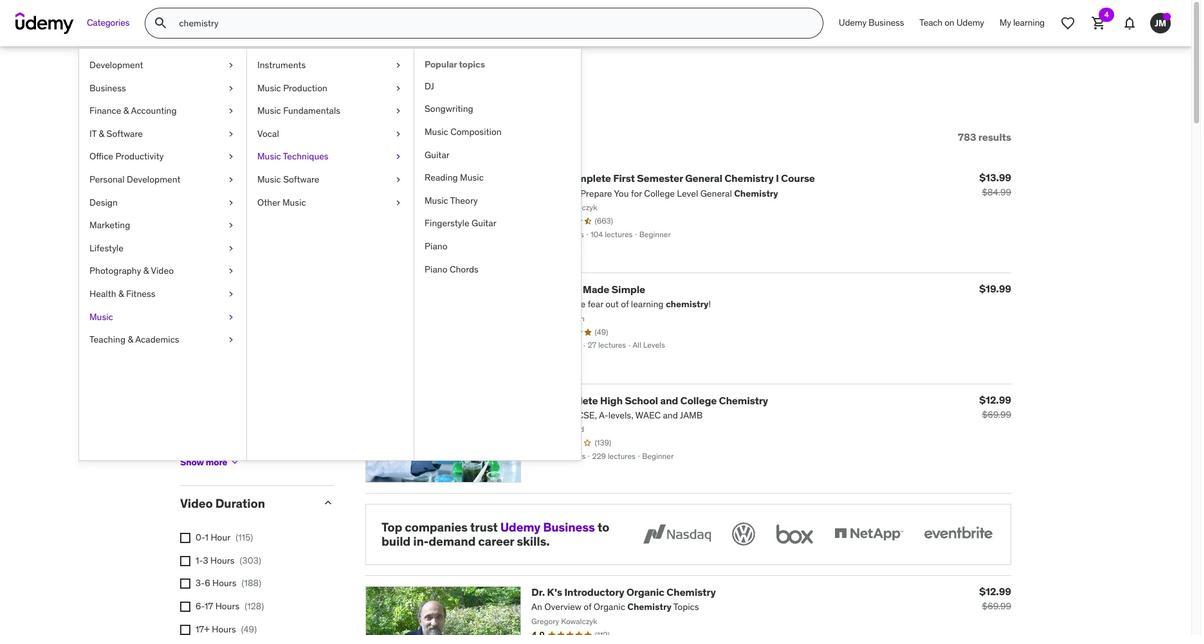 Task type: locate. For each thing, give the bounding box(es) containing it.
business left to
[[543, 520, 595, 535]]

3 up from the top
[[266, 265, 276, 276]]

fingerstyle
[[425, 218, 470, 229]]

the complete high school and college chemistry
[[532, 394, 769, 407]]

1-3 hours (303)
[[196, 555, 261, 567]]

xsmall image inside music techniques link
[[393, 151, 404, 163]]

&
[[123, 105, 129, 117], [99, 128, 104, 140], [258, 219, 264, 231], [258, 242, 264, 253], [258, 265, 264, 276], [143, 265, 149, 277], [258, 288, 264, 299], [118, 288, 124, 300], [128, 334, 133, 346]]

1 horizontal spatial guitar
[[472, 218, 497, 229]]

development down the office productivity link
[[127, 174, 181, 185]]

music for music software
[[257, 174, 281, 185]]

music down music software
[[283, 197, 306, 208]]

& for health
[[118, 288, 124, 300]]

high
[[600, 394, 623, 407]]

dr. up music theory link
[[532, 172, 545, 185]]

1 vertical spatial udemy business link
[[501, 520, 595, 535]]

1 horizontal spatial udemy
[[839, 17, 867, 28]]

xsmall image for photography & video
[[226, 265, 236, 278]]

0 vertical spatial video
[[151, 265, 174, 277]]

0 vertical spatial complete
[[565, 172, 611, 185]]

"chemistry"
[[325, 76, 442, 102]]

1 vertical spatial video
[[180, 497, 213, 512]]

guitar link
[[415, 144, 581, 167]]

& inside teaching & academics link
[[128, 334, 133, 346]]

you have alerts image
[[1164, 13, 1172, 21]]

2 piano from the top
[[425, 264, 448, 275]]

& right teaching
[[128, 334, 133, 346]]

business
[[869, 17, 905, 28], [89, 82, 126, 94], [543, 520, 595, 535]]

up right 4.0
[[266, 242, 276, 253]]

3
[[203, 555, 208, 567]]

results down instruments
[[222, 76, 288, 102]]

& right "finance"
[[123, 105, 129, 117]]

fitness
[[126, 288, 156, 300]]

4.0
[[243, 242, 256, 253]]

xsmall image inside music fundamentals link
[[393, 105, 404, 118]]

music down instruments
[[257, 82, 281, 94]]

xsmall image inside it & software link
[[226, 128, 236, 141]]

demand
[[429, 534, 476, 550]]

$13.99
[[980, 171, 1012, 184]]

music down reading at the top of the page
[[425, 195, 449, 206]]

chemistry right college
[[719, 394, 769, 407]]

hours right 6
[[212, 578, 237, 590]]

xsmall image inside design link
[[226, 197, 236, 209]]

2 horizontal spatial business
[[869, 17, 905, 28]]

production
[[283, 82, 328, 94]]

0 vertical spatial 783
[[180, 76, 217, 102]]

eventbrite image
[[922, 520, 996, 549]]

design
[[89, 197, 118, 208]]

categories button
[[79, 8, 137, 39]]

0 horizontal spatial udemy
[[501, 520, 541, 535]]

k's left introductory
[[547, 587, 563, 599]]

& for finance
[[123, 105, 129, 117]]

& right 4.5 in the left top of the page
[[258, 219, 264, 231]]

my
[[1000, 17, 1012, 28]]

xsmall image inside music software link
[[393, 174, 404, 186]]

first
[[614, 172, 635, 185]]

0-
[[196, 532, 205, 544]]

1 k's from the top
[[547, 172, 563, 185]]

& inside the finance & accounting "link"
[[123, 105, 129, 117]]

accounting
[[131, 105, 177, 117]]

chords
[[450, 264, 479, 275]]

dr. down skills.
[[532, 587, 545, 599]]

783 inside status
[[959, 131, 977, 143]]

general
[[686, 172, 723, 185]]

piano inside piano link
[[425, 241, 448, 252]]

2 k's from the top
[[547, 587, 563, 599]]

udemy business
[[839, 17, 905, 28]]

xsmall image inside health & fitness link
[[226, 288, 236, 301]]

1 horizontal spatial results
[[979, 131, 1012, 143]]

it & software link
[[79, 123, 247, 146]]

music up the theory
[[460, 172, 484, 184]]

nasdaq image
[[641, 520, 715, 549]]

music up the vocal
[[257, 105, 281, 117]]

video down 'lifestyle' 'link'
[[151, 265, 174, 277]]

& inside it & software link
[[99, 128, 104, 140]]

1 dr. from the top
[[532, 172, 545, 185]]

1 vertical spatial $69.99
[[983, 601, 1012, 613]]

1 vertical spatial results
[[979, 131, 1012, 143]]

0 vertical spatial results
[[222, 76, 288, 102]]

reading music
[[425, 172, 484, 184]]

xsmall image inside "marketing" link
[[226, 220, 236, 232]]

video up the 0-
[[180, 497, 213, 512]]

theory
[[450, 195, 478, 206]]

xsmall image for lifestyle
[[226, 243, 236, 255]]

college
[[681, 394, 717, 407]]

personal development link
[[79, 169, 247, 192]]

piano for piano
[[425, 241, 448, 252]]

to build in-demand career skills.
[[382, 520, 610, 550]]

i
[[776, 172, 779, 185]]

netapp image
[[832, 520, 906, 549]]

& right health
[[118, 288, 124, 300]]

techniques
[[283, 151, 329, 162]]

chemistry made simple link
[[532, 283, 646, 296]]

0 vertical spatial udemy business link
[[832, 8, 912, 39]]

1 $12.99 from the top
[[980, 394, 1012, 407]]

& inside photography & video link
[[143, 265, 149, 277]]

2 vertical spatial business
[[543, 520, 595, 535]]

1 vertical spatial 783
[[959, 131, 977, 143]]

0 horizontal spatial 783
[[180, 76, 217, 102]]

$84.99
[[983, 187, 1012, 199]]

video duration button
[[180, 497, 312, 512]]

development
[[89, 59, 143, 71], [127, 174, 181, 185]]

hour
[[211, 532, 231, 544]]

0 vertical spatial $12.99
[[980, 394, 1012, 407]]

xsmall image inside vocal link
[[393, 128, 404, 141]]

up right 4.5 in the left top of the page
[[266, 219, 276, 231]]

xsmall image for music fundamentals
[[393, 105, 404, 118]]

music inside other music link
[[283, 197, 306, 208]]

dr. for dr. k's introductory organic chemistry
[[532, 587, 545, 599]]

up for 4.5 & up
[[266, 219, 276, 231]]

& right "it"
[[99, 128, 104, 140]]

0 horizontal spatial results
[[222, 76, 288, 102]]

guitar up reading at the top of the page
[[425, 149, 450, 161]]

0 horizontal spatial video
[[151, 265, 174, 277]]

guitar down music theory link
[[472, 218, 497, 229]]

$12.99
[[980, 394, 1012, 407], [980, 586, 1012, 599]]

xsmall image inside personal development link
[[226, 174, 236, 186]]

dr.
[[532, 172, 545, 185], [532, 587, 545, 599]]

chemistry left made
[[532, 283, 581, 296]]

piano down fingerstyle
[[425, 241, 448, 252]]

2 $12.99 $69.99 from the top
[[980, 586, 1012, 613]]

1 vertical spatial $12.99 $69.99
[[980, 586, 1012, 613]]

trust
[[470, 520, 498, 535]]

0 vertical spatial guitar
[[425, 149, 450, 161]]

xsmall image
[[393, 82, 404, 95], [226, 105, 236, 118], [393, 105, 404, 118], [226, 128, 236, 141], [393, 128, 404, 141], [226, 151, 236, 163], [393, 174, 404, 186], [226, 197, 236, 209], [226, 220, 236, 232], [226, 243, 236, 255], [226, 265, 236, 278], [226, 288, 236, 301], [226, 311, 236, 324], [180, 363, 191, 374], [180, 432, 191, 442], [180, 557, 191, 567]]

0 vertical spatial k's
[[547, 172, 563, 185]]

music inside music link
[[89, 311, 113, 323]]

xsmall image for it & software
[[226, 128, 236, 141]]

music for music techniques
[[257, 151, 281, 162]]

complete right 'the'
[[552, 394, 598, 407]]

marketing
[[89, 220, 130, 231]]

1 vertical spatial business
[[89, 82, 126, 94]]

results inside status
[[979, 131, 1012, 143]]

udemy business link left teach
[[832, 8, 912, 39]]

development down the categories dropdown button
[[89, 59, 143, 71]]

dj
[[425, 80, 434, 92]]

0 vertical spatial piano
[[425, 241, 448, 252]]

k's up music theory link
[[547, 172, 563, 185]]

music theory
[[425, 195, 478, 206]]

up right 3.5
[[266, 265, 276, 276]]

xsmall image inside the office productivity link
[[226, 151, 236, 163]]

results for 783 results
[[979, 131, 1012, 143]]

& up fitness
[[143, 265, 149, 277]]

4.5 & up
[[243, 219, 276, 231]]

music techniques link
[[247, 146, 414, 169]]

office productivity link
[[79, 146, 247, 169]]

music down the vocal
[[257, 151, 281, 162]]

piano left chords
[[425, 264, 448, 275]]

1 horizontal spatial 783
[[959, 131, 977, 143]]

xsmall image inside 'lifestyle' 'link'
[[226, 243, 236, 255]]

hours right 17
[[215, 601, 240, 613]]

organic
[[627, 587, 665, 599]]

$12.99 $69.99
[[980, 394, 1012, 421], [980, 586, 1012, 613]]

jm
[[1155, 17, 1167, 29]]

xsmall image inside show more button
[[230, 458, 240, 468]]

$69.99
[[983, 409, 1012, 421], [983, 601, 1012, 613]]

1 $69.99 from the top
[[983, 409, 1012, 421]]

software up office productivity
[[107, 128, 143, 140]]

0 horizontal spatial software
[[107, 128, 143, 140]]

$12.99 for the complete high school and college chemistry
[[980, 394, 1012, 407]]

business up "finance"
[[89, 82, 126, 94]]

0 vertical spatial dr.
[[532, 172, 545, 185]]

1 vertical spatial piano
[[425, 264, 448, 275]]

udemy image
[[15, 12, 74, 34]]

xsmall image inside the finance & accounting "link"
[[226, 105, 236, 118]]

top companies trust udemy business
[[382, 520, 595, 535]]

music inside music composition link
[[425, 126, 449, 138]]

2 $69.99 from the top
[[983, 601, 1012, 613]]

4 link
[[1084, 8, 1115, 39]]

& right 4.0
[[258, 242, 264, 253]]

teaching & academics link
[[79, 329, 247, 352]]

music inside music theory link
[[425, 195, 449, 206]]

music fundamentals
[[257, 105, 341, 117]]

results up $13.99
[[979, 131, 1012, 143]]

music inside music production link
[[257, 82, 281, 94]]

music down songwriting
[[425, 126, 449, 138]]

simple
[[612, 283, 646, 296]]

783
[[180, 76, 217, 102], [959, 131, 977, 143]]

2 $12.99 from the top
[[980, 586, 1012, 599]]

finance & accounting
[[89, 105, 177, 117]]

music inside music software link
[[257, 174, 281, 185]]

1 vertical spatial $12.99
[[980, 586, 1012, 599]]

video duration
[[180, 497, 265, 512]]

1 vertical spatial software
[[283, 174, 320, 185]]

6
[[205, 578, 210, 590]]

other
[[257, 197, 280, 208]]

hours for 6-17 hours
[[215, 601, 240, 613]]

udemy business link left to
[[501, 520, 595, 535]]

(12)
[[233, 431, 247, 442]]

submit search image
[[153, 15, 169, 31]]

& for it
[[99, 128, 104, 140]]

chemistry left i
[[725, 172, 774, 185]]

& right 3.5
[[258, 265, 264, 276]]

up for 3.0 & up
[[266, 288, 276, 299]]

& for teaching
[[128, 334, 133, 346]]

0 vertical spatial $69.99
[[983, 409, 1012, 421]]

4.0 & up
[[243, 242, 276, 253]]

music
[[257, 82, 281, 94], [257, 105, 281, 117], [425, 126, 449, 138], [257, 151, 281, 162], [460, 172, 484, 184], [257, 174, 281, 185], [425, 195, 449, 206], [283, 197, 306, 208], [89, 311, 113, 323]]

show more button
[[180, 450, 240, 476]]

2 dr. from the top
[[532, 587, 545, 599]]

music inside music techniques link
[[257, 151, 281, 162]]

chemistry
[[725, 172, 774, 185], [532, 283, 581, 296], [719, 394, 769, 407], [667, 587, 716, 599]]

& inside health & fitness link
[[118, 288, 124, 300]]

business left teach
[[869, 17, 905, 28]]

xsmall image inside other music link
[[393, 197, 404, 209]]

xsmall image for health & fitness
[[226, 288, 236, 301]]

(303)
[[240, 555, 261, 567]]

lifestyle link
[[79, 237, 247, 260]]

2 up from the top
[[266, 242, 276, 253]]

& for photography
[[143, 265, 149, 277]]

music software
[[257, 174, 320, 185]]

xsmall image inside music link
[[226, 311, 236, 324]]

teach
[[920, 17, 943, 28]]

1 vertical spatial dr.
[[532, 587, 545, 599]]

music down health
[[89, 311, 113, 323]]

xsmall image inside development link
[[226, 59, 236, 72]]

xsmall image inside photography & video link
[[226, 265, 236, 278]]

783 for 783 results for "chemistry"
[[180, 76, 217, 102]]

1 piano from the top
[[425, 241, 448, 252]]

songwriting
[[425, 103, 474, 115]]

music inside music fundamentals link
[[257, 105, 281, 117]]

4 up from the top
[[266, 288, 276, 299]]

1 horizontal spatial udemy business link
[[832, 8, 912, 39]]

1 $12.99 $69.99 from the top
[[980, 394, 1012, 421]]

piano chords
[[425, 264, 479, 275]]

software down techniques
[[283, 174, 320, 185]]

0 vertical spatial $12.99 $69.99
[[980, 394, 1012, 421]]

marketing link
[[79, 214, 247, 237]]

business link
[[79, 77, 247, 100]]

1 vertical spatial k's
[[547, 587, 563, 599]]

hours for 1-3 hours
[[210, 555, 235, 567]]

1 up from the top
[[266, 219, 276, 231]]

xsmall image inside music production link
[[393, 82, 404, 95]]

hours right 3
[[210, 555, 235, 567]]

up right 3.0
[[266, 288, 276, 299]]

music for music production
[[257, 82, 281, 94]]

music up other
[[257, 174, 281, 185]]

guitar
[[425, 149, 450, 161], [472, 218, 497, 229]]

dr. k's complete first semester general chemistry i course link
[[532, 172, 815, 185]]

xsmall image
[[226, 59, 236, 72], [393, 59, 404, 72], [226, 82, 236, 95], [393, 151, 404, 163], [226, 174, 236, 186], [393, 197, 404, 209], [226, 334, 236, 347], [180, 386, 191, 397], [180, 409, 191, 419], [230, 458, 240, 468], [180, 534, 191, 544], [180, 580, 191, 590], [180, 602, 191, 613], [180, 625, 191, 636]]

xsmall image inside instruments link
[[393, 59, 404, 72]]

more
[[206, 457, 227, 469]]

in-
[[413, 534, 429, 550]]

complete
[[565, 172, 611, 185], [552, 394, 598, 407]]

complete left "first"
[[565, 172, 611, 185]]

0 vertical spatial business
[[869, 17, 905, 28]]

& for 3.5
[[258, 265, 264, 276]]

music production link
[[247, 77, 414, 100]]

box image
[[774, 520, 817, 549]]

& right 3.0
[[258, 288, 264, 299]]

1-
[[196, 555, 203, 567]]

shopping cart with 4 items image
[[1092, 15, 1107, 31]]

personal development
[[89, 174, 181, 185]]



Task type: vqa. For each thing, say whether or not it's contained in the screenshot.
less
no



Task type: describe. For each thing, give the bounding box(es) containing it.
health
[[89, 288, 116, 300]]

0 vertical spatial development
[[89, 59, 143, 71]]

personal
[[89, 174, 125, 185]]

$69.99 for the complete high school and college chemistry
[[983, 409, 1012, 421]]

xsmall image for marketing
[[226, 220, 236, 232]]

(188)
[[242, 578, 261, 590]]

xsmall image for vocal
[[393, 128, 404, 141]]

$69.99 for dr. k's introductory organic chemistry
[[983, 601, 1012, 613]]

0 horizontal spatial udemy business link
[[501, 520, 595, 535]]

lifestyle
[[89, 243, 124, 254]]

783 results for "chemistry"
[[180, 76, 442, 102]]

volkswagen image
[[730, 520, 758, 549]]

vocal
[[257, 128, 279, 140]]

piano chords link
[[415, 258, 581, 281]]

& for 4.5
[[258, 219, 264, 231]]

show more
[[180, 457, 227, 469]]

build
[[382, 534, 411, 550]]

vocal link
[[247, 123, 414, 146]]

17+ hours (49)
[[196, 624, 257, 636]]

wishlist image
[[1061, 15, 1076, 31]]

skills.
[[517, 534, 550, 550]]

(684)
[[231, 362, 252, 374]]

xsmall image inside business link
[[226, 82, 236, 95]]

music techniques element
[[414, 49, 581, 461]]

$13.99 $84.99
[[980, 171, 1012, 199]]

finance
[[89, 105, 121, 117]]

1 vertical spatial complete
[[552, 394, 598, 407]]

office productivity
[[89, 151, 164, 162]]

783 for 783 results
[[959, 131, 977, 143]]

health & fitness link
[[79, 283, 247, 306]]

piano for piano chords
[[425, 264, 448, 275]]

photography
[[89, 265, 141, 277]]

xsmall image for office productivity
[[226, 151, 236, 163]]

reading
[[425, 172, 458, 184]]

& for 3.0
[[258, 288, 264, 299]]

other music link
[[247, 192, 414, 214]]

0 horizontal spatial guitar
[[425, 149, 450, 161]]

for
[[293, 76, 320, 102]]

xsmall image for music software
[[393, 174, 404, 186]]

notifications image
[[1123, 15, 1138, 31]]

1 horizontal spatial software
[[283, 174, 320, 185]]

up for 3.5 & up
[[266, 265, 276, 276]]

xsmall image for music production
[[393, 82, 404, 95]]

music composition
[[425, 126, 502, 138]]

hours right 17+
[[212, 624, 236, 636]]

and
[[661, 394, 679, 407]]

3-6 hours (188)
[[196, 578, 261, 590]]

made
[[583, 283, 610, 296]]

semester
[[637, 172, 683, 185]]

language button
[[180, 326, 312, 342]]

piano link
[[415, 236, 581, 258]]

dr. k's introductory organic chemistry
[[532, 587, 716, 599]]

chemistry made simple
[[532, 283, 646, 296]]

783 results
[[959, 131, 1012, 143]]

results for 783 results for "chemistry"
[[222, 76, 288, 102]]

teaching & academics
[[89, 334, 179, 346]]

6-17 hours (128)
[[196, 601, 264, 613]]

top
[[382, 520, 402, 535]]

video inside photography & video link
[[151, 265, 174, 277]]

dr. for dr. k's complete first semester general chemistry i course
[[532, 172, 545, 185]]

6-
[[196, 601, 205, 613]]

music composition link
[[415, 121, 581, 144]]

it & software
[[89, 128, 143, 140]]

xsmall image for music
[[226, 311, 236, 324]]

popular
[[425, 59, 457, 70]]

topics
[[459, 59, 485, 70]]

instruments
[[257, 59, 306, 71]]

my learning link
[[992, 8, 1053, 39]]

teaching
[[89, 334, 126, 346]]

music techniques
[[257, 151, 329, 162]]

music for music fundamentals
[[257, 105, 281, 117]]

783 results status
[[959, 131, 1012, 144]]

companies
[[405, 520, 468, 535]]

17
[[205, 601, 213, 613]]

1 vertical spatial development
[[127, 174, 181, 185]]

4.5
[[243, 219, 256, 231]]

& for 4.0
[[258, 242, 264, 253]]

ratings button
[[180, 183, 312, 199]]

small image
[[322, 497, 335, 510]]

teach on udemy
[[920, 17, 985, 28]]

1 vertical spatial guitar
[[472, 218, 497, 229]]

music for music theory
[[425, 195, 449, 206]]

dj link
[[415, 75, 581, 98]]

$12.99 $69.99 for the complete high school and college chemistry
[[980, 394, 1012, 421]]

music production
[[257, 82, 328, 94]]

up for 4.0 & up
[[266, 242, 276, 253]]

xsmall image inside teaching & academics link
[[226, 334, 236, 347]]

the complete high school and college chemistry link
[[532, 394, 769, 407]]

to
[[598, 520, 610, 535]]

2 horizontal spatial udemy
[[957, 17, 985, 28]]

3-
[[196, 578, 205, 590]]

photography & video link
[[79, 260, 247, 283]]

teach on udemy link
[[912, 8, 992, 39]]

$12.99 for dr. k's introductory organic chemistry
[[980, 586, 1012, 599]]

3.5
[[243, 265, 256, 276]]

music inside reading music link
[[460, 172, 484, 184]]

k's for introductory
[[547, 587, 563, 599]]

xsmall image for finance & accounting
[[226, 105, 236, 118]]

categories
[[87, 17, 130, 28]]

show
[[180, 457, 204, 469]]

introductory
[[565, 587, 625, 599]]

0 horizontal spatial business
[[89, 82, 126, 94]]

it
[[89, 128, 97, 140]]

chemistry right organic
[[667, 587, 716, 599]]

k's for complete
[[547, 172, 563, 185]]

songwriting link
[[415, 98, 581, 121]]

language
[[180, 326, 236, 342]]

hours for 3-6 hours
[[212, 578, 237, 590]]

fingerstyle guitar
[[425, 218, 497, 229]]

1 horizontal spatial business
[[543, 520, 595, 535]]

fundamentals
[[283, 105, 341, 117]]

Search for anything text field
[[177, 12, 808, 34]]

0 vertical spatial software
[[107, 128, 143, 140]]

(128)
[[245, 601, 264, 613]]

xsmall image for design
[[226, 197, 236, 209]]

music for music composition
[[425, 126, 449, 138]]

$12.99 $69.99 for dr. k's introductory organic chemistry
[[980, 586, 1012, 613]]

1 horizontal spatial video
[[180, 497, 213, 512]]

learning
[[1014, 17, 1045, 28]]



